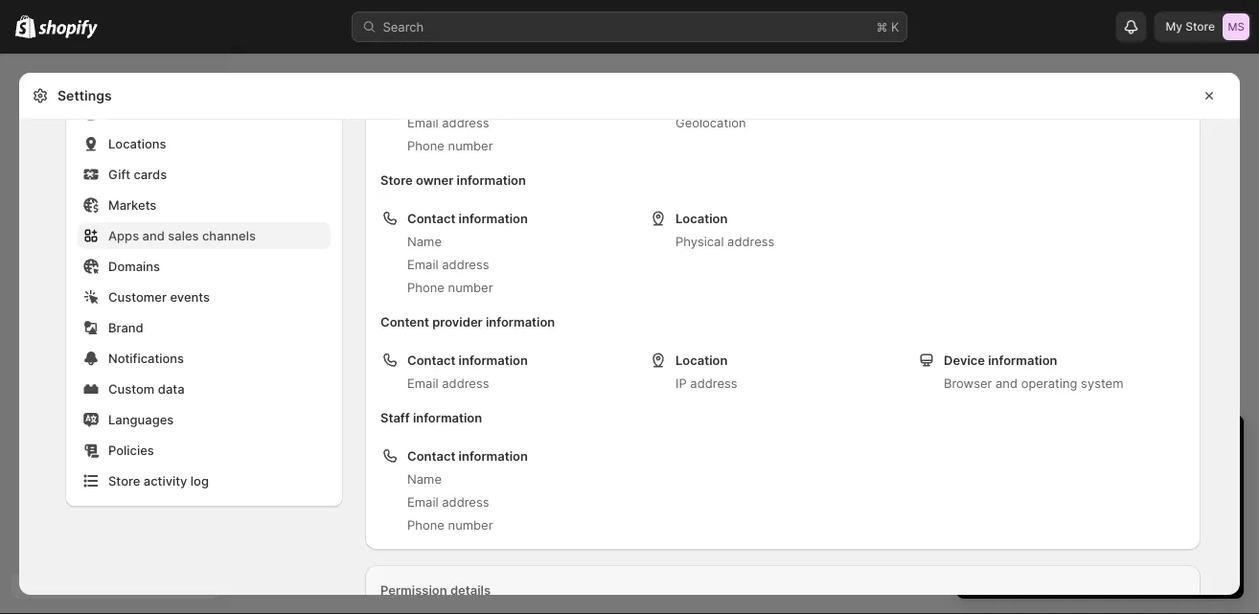 Task type: vqa. For each thing, say whether or not it's contained in the screenshot.
OWNER
yes



Task type: locate. For each thing, give the bounding box(es) containing it.
address inside contact information email address
[[442, 376, 489, 391]]

languages link
[[78, 406, 331, 433]]

0 vertical spatial phone
[[407, 138, 445, 153]]

1 vertical spatial contact information name email address phone number
[[407, 449, 528, 532]]

contact down the owner
[[407, 211, 456, 226]]

permission
[[380, 583, 447, 598]]

1 location from the top
[[676, 211, 728, 226]]

name down the owner
[[407, 234, 442, 249]]

phone up permission details
[[407, 518, 445, 532]]

number up store owner information
[[448, 138, 493, 153]]

number inside email address phone number
[[448, 138, 493, 153]]

domains
[[108, 259, 160, 274]]

2 vertical spatial number
[[448, 518, 493, 532]]

0 horizontal spatial store
[[108, 473, 140, 488]]

information down staff information
[[459, 449, 528, 463]]

2 vertical spatial contact
[[407, 449, 456, 463]]

your inside "link"
[[1088, 559, 1112, 573]]

location up "ip"
[[676, 353, 728, 368]]

phone inside email address phone number
[[407, 138, 445, 153]]

location up physical
[[676, 211, 728, 226]]

store activity log
[[108, 473, 209, 488]]

my store image
[[1223, 13, 1250, 40]]

0 vertical spatial contact
[[407, 211, 456, 226]]

1 vertical spatial and
[[996, 376, 1018, 391]]

1 email from the top
[[407, 115, 439, 130]]

store left the owner
[[380, 173, 413, 187]]

store right my
[[1186, 20, 1215, 34]]

and inside device information browser and operating system
[[996, 376, 1018, 391]]

contact down provider
[[407, 353, 456, 368]]

1 vertical spatial phone
[[407, 280, 445, 295]]

email
[[407, 115, 439, 130], [407, 257, 439, 272], [407, 376, 439, 391], [407, 495, 439, 509]]

2 name from the top
[[407, 472, 442, 486]]

location
[[676, 211, 728, 226], [676, 353, 728, 368]]

number up content provider information
[[448, 280, 493, 295]]

1 vertical spatial store
[[380, 173, 413, 187]]

phone
[[407, 138, 445, 153], [407, 280, 445, 295], [407, 518, 445, 532]]

2 vertical spatial and
[[1063, 524, 1085, 539]]

2 location from the top
[[676, 353, 728, 368]]

online
[[991, 524, 1026, 539]]

contact information email address
[[407, 353, 528, 391]]

email up the owner
[[407, 115, 439, 130]]

contact inside contact information email address
[[407, 353, 456, 368]]

2 vertical spatial store
[[108, 473, 140, 488]]

your
[[1193, 505, 1219, 520], [1088, 559, 1112, 573]]

contact information name email address phone number up content provider information
[[407, 211, 528, 295]]

email inside email address phone number
[[407, 115, 439, 130]]

0 horizontal spatial and
[[142, 228, 165, 243]]

to customize your online store and add bonus features
[[991, 505, 1219, 539]]

3 days left in your trial element
[[956, 465, 1244, 599]]

email up content
[[407, 257, 439, 272]]

0 vertical spatial and
[[142, 228, 165, 243]]

information down content provider information
[[459, 353, 528, 368]]

0 vertical spatial your
[[1193, 505, 1219, 520]]

brand
[[108, 320, 143, 335]]

store
[[1186, 20, 1215, 34], [380, 173, 413, 187], [108, 473, 140, 488]]

0 vertical spatial store
[[1186, 20, 1215, 34]]

1 vertical spatial number
[[448, 280, 493, 295]]

3 number from the top
[[448, 518, 493, 532]]

2 contact from the top
[[407, 353, 456, 368]]

and left add at bottom right
[[1063, 524, 1085, 539]]

contact information name email address phone number
[[407, 211, 528, 295], [407, 449, 528, 532]]

1 horizontal spatial and
[[996, 376, 1018, 391]]

policies
[[108, 443, 154, 458]]

0 horizontal spatial your
[[1088, 559, 1112, 573]]

address inside location physical address
[[727, 234, 775, 249]]

shopify image
[[15, 15, 36, 38]]

brand link
[[78, 314, 331, 341]]

1 vertical spatial your
[[1088, 559, 1112, 573]]

1 horizontal spatial store
[[380, 173, 413, 187]]

name down staff information
[[407, 472, 442, 486]]

events
[[170, 289, 210, 304]]

features
[[1154, 524, 1203, 539]]

gift cards
[[108, 167, 167, 182]]

address up content provider information
[[442, 257, 489, 272]]

email up staff information
[[407, 376, 439, 391]]

address up store owner information
[[442, 115, 489, 130]]

pick
[[1062, 559, 1085, 573]]

device information browser and operating system
[[944, 353, 1124, 391]]

store for log
[[108, 473, 140, 488]]

address right "ip"
[[690, 376, 738, 391]]

location inside location physical address
[[676, 211, 728, 226]]

log
[[191, 473, 209, 488]]

0 vertical spatial location
[[676, 211, 728, 226]]

1 number from the top
[[448, 138, 493, 153]]

1 vertical spatial name
[[407, 472, 442, 486]]

my store
[[1166, 20, 1215, 34]]

contact down staff information
[[407, 449, 456, 463]]

notifications link
[[78, 345, 331, 372]]

information down contact information email address
[[413, 410, 482, 425]]

shopify image
[[39, 20, 98, 39]]

0 vertical spatial number
[[448, 138, 493, 153]]

1 phone from the top
[[407, 138, 445, 153]]

content provider information
[[380, 314, 555, 329]]

number up "details"
[[448, 518, 493, 532]]

information
[[457, 173, 526, 187], [459, 211, 528, 226], [486, 314, 555, 329], [459, 353, 528, 368], [988, 353, 1058, 368], [413, 410, 482, 425], [459, 449, 528, 463]]

settings
[[58, 88, 112, 104]]

customer events link
[[78, 284, 331, 311]]

email inside contact information email address
[[407, 376, 439, 391]]

name
[[407, 234, 442, 249], [407, 472, 442, 486]]

1 horizontal spatial your
[[1193, 505, 1219, 520]]

data
[[158, 381, 185, 396]]

address up staff information
[[442, 376, 489, 391]]

email down staff information
[[407, 495, 439, 509]]

store down policies
[[108, 473, 140, 488]]

phone up the owner
[[407, 138, 445, 153]]

2 horizontal spatial and
[[1063, 524, 1085, 539]]

⌘
[[876, 19, 888, 34]]

information inside device information browser and operating system
[[988, 353, 1058, 368]]

custom data link
[[78, 376, 331, 403]]

browser
[[944, 376, 992, 391]]

channels
[[202, 228, 256, 243]]

pick your plan
[[1062, 559, 1139, 573]]

2 contact information name email address phone number from the top
[[407, 449, 528, 532]]

3 contact from the top
[[407, 449, 456, 463]]

contact information name email address phone number down staff information
[[407, 449, 528, 532]]

physical
[[676, 234, 724, 249]]

custom
[[108, 381, 155, 396]]

markets link
[[78, 192, 331, 219]]

and right browser
[[996, 376, 1018, 391]]

add
[[1089, 524, 1111, 539]]

2 horizontal spatial store
[[1186, 20, 1215, 34]]

your right pick
[[1088, 559, 1112, 573]]

contact
[[407, 211, 456, 226], [407, 353, 456, 368], [407, 449, 456, 463]]

1 vertical spatial contact
[[407, 353, 456, 368]]

address right physical
[[727, 234, 775, 249]]

your up features on the right bottom
[[1193, 505, 1219, 520]]

and right "apps"
[[142, 228, 165, 243]]

ip
[[676, 376, 687, 391]]

store owner information
[[380, 173, 526, 187]]

0 vertical spatial name
[[407, 234, 442, 249]]

number
[[448, 138, 493, 153], [448, 280, 493, 295], [448, 518, 493, 532]]

address
[[442, 115, 489, 130], [727, 234, 775, 249], [442, 257, 489, 272], [442, 376, 489, 391], [690, 376, 738, 391], [442, 495, 489, 509]]

0 vertical spatial contact information name email address phone number
[[407, 211, 528, 295]]

phone up content
[[407, 280, 445, 295]]

3 email from the top
[[407, 376, 439, 391]]

1 contact information name email address phone number from the top
[[407, 211, 528, 295]]

dialog
[[1248, 73, 1259, 614]]

2 vertical spatial phone
[[407, 518, 445, 532]]

customize
[[1130, 505, 1190, 520]]

1 vertical spatial location
[[676, 353, 728, 368]]

and
[[142, 228, 165, 243], [996, 376, 1018, 391], [1063, 524, 1085, 539]]

location inside location ip address
[[676, 353, 728, 368]]

information up operating
[[988, 353, 1058, 368]]

store activity log link
[[78, 468, 331, 495]]



Task type: describe. For each thing, give the bounding box(es) containing it.
2 phone from the top
[[407, 280, 445, 295]]

and inside to customize your online store and add bonus features
[[1063, 524, 1085, 539]]

custom data
[[108, 381, 185, 396]]

1 name from the top
[[407, 234, 442, 249]]

details
[[450, 583, 491, 598]]

my
[[1166, 20, 1183, 34]]

information inside contact information email address
[[459, 353, 528, 368]]

to
[[1114, 505, 1126, 520]]

cards
[[134, 167, 167, 182]]

store for information
[[380, 173, 413, 187]]

provider
[[432, 314, 483, 329]]

search
[[383, 19, 424, 34]]

2 email from the top
[[407, 257, 439, 272]]

plan
[[1115, 559, 1139, 573]]

location ip address
[[676, 353, 738, 391]]

address up "details"
[[442, 495, 489, 509]]

owner
[[416, 173, 454, 187]]

policies link
[[78, 437, 331, 464]]

markets
[[108, 197, 157, 212]]

settings dialog
[[19, 0, 1240, 614]]

apps
[[108, 228, 139, 243]]

locations
[[108, 136, 166, 151]]

email address phone number
[[407, 115, 493, 153]]

permission details
[[380, 583, 491, 598]]

address inside email address phone number
[[442, 115, 489, 130]]

domains link
[[78, 253, 331, 280]]

1 contact from the top
[[407, 211, 456, 226]]

information right provider
[[486, 314, 555, 329]]

information down store owner information
[[459, 211, 528, 226]]

gift cards link
[[78, 161, 331, 188]]

store
[[1030, 524, 1060, 539]]

gift
[[108, 167, 130, 182]]

staff
[[380, 410, 410, 425]]

sales
[[168, 228, 199, 243]]

apps and sales channels link
[[78, 222, 331, 249]]

2 number from the top
[[448, 280, 493, 295]]

languages
[[108, 412, 174, 427]]

4 email from the top
[[407, 495, 439, 509]]

address inside location ip address
[[690, 376, 738, 391]]

information right the owner
[[457, 173, 526, 187]]

pick your plan link
[[976, 553, 1225, 580]]

⌘ k
[[876, 19, 899, 34]]

operating
[[1021, 376, 1078, 391]]

staff information
[[380, 410, 482, 425]]

customer
[[108, 289, 167, 304]]

activity
[[144, 473, 187, 488]]

apps and sales channels
[[108, 228, 256, 243]]

your inside to customize your online store and add bonus features
[[1193, 505, 1219, 520]]

device
[[944, 353, 985, 368]]

content
[[380, 314, 429, 329]]

customer events
[[108, 289, 210, 304]]

location physical address
[[676, 211, 775, 249]]

3 phone from the top
[[407, 518, 445, 532]]

notifications
[[108, 351, 184, 366]]

locations link
[[78, 130, 331, 157]]

bonus
[[1115, 524, 1151, 539]]

location for physical
[[676, 211, 728, 226]]

system
[[1081, 376, 1124, 391]]

geolocation
[[676, 115, 746, 130]]

k
[[891, 19, 899, 34]]

location for ip
[[676, 353, 728, 368]]



